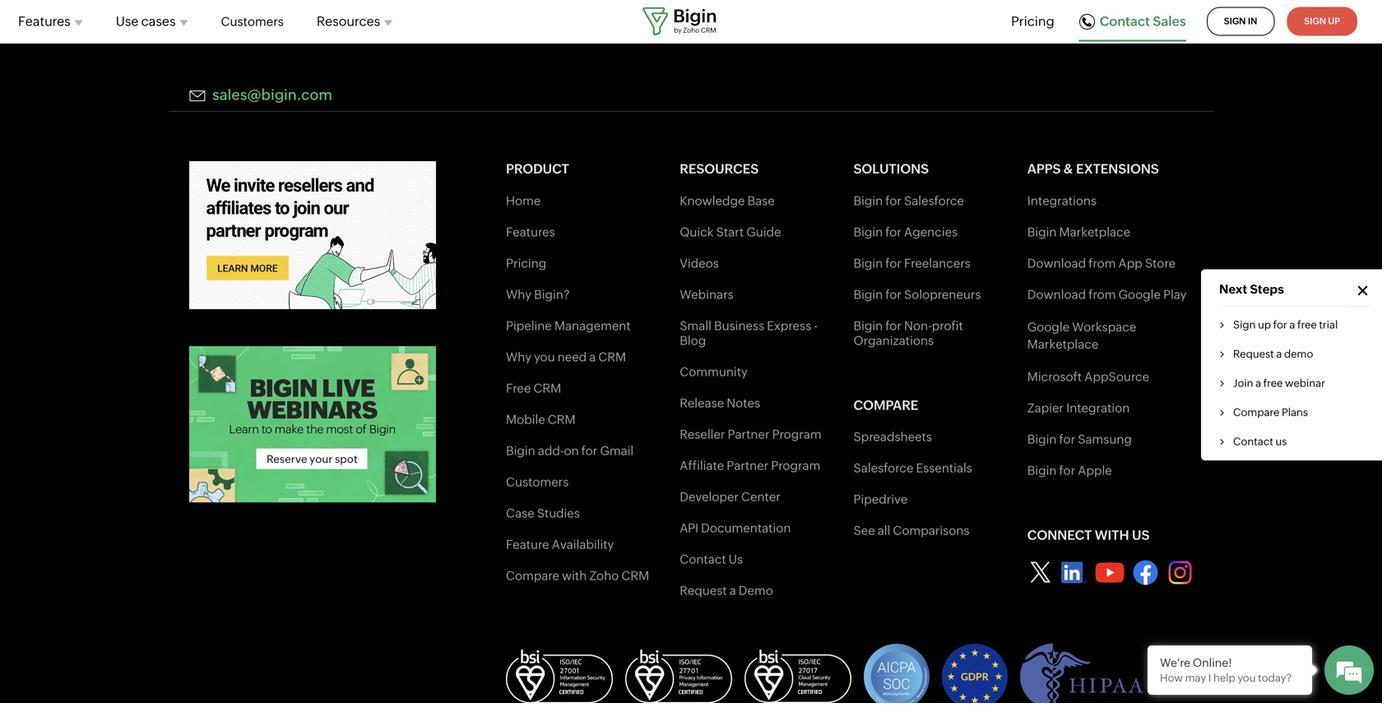 Task type: describe. For each thing, give the bounding box(es) containing it.
connect with us
[[1027, 528, 1150, 543]]

pipeline management link
[[506, 319, 631, 333]]

crm up bigin add-on for gmail
[[548, 412, 576, 427]]

sign up link
[[1287, 7, 1357, 36]]

compare plans
[[1233, 406, 1308, 419]]

business
[[714, 319, 764, 333]]

download from app store
[[1027, 256, 1176, 270]]

center
[[741, 490, 781, 504]]

for for agencies
[[885, 225, 902, 239]]

small business express - blog
[[680, 319, 818, 348]]

for right on
[[581, 444, 598, 458]]

request for request a demo
[[680, 584, 727, 598]]

0 vertical spatial marketplace
[[1059, 225, 1130, 239]]

extensions
[[1076, 161, 1159, 177]]

small bussiness | bigin image
[[189, 346, 436, 503]]

download for download from google play
[[1027, 287, 1086, 302]]

from for app
[[1089, 256, 1116, 270]]

release
[[680, 396, 724, 410]]

use
[[116, 14, 139, 29]]

express
[[767, 319, 811, 333]]

zapier
[[1027, 401, 1064, 415]]

knowledge
[[680, 194, 745, 208]]

plans
[[1282, 406, 1308, 419]]

1 vertical spatial salesforce
[[854, 461, 914, 476]]

pricing for bottommost pricing link
[[506, 256, 546, 270]]

program for reseller partner program
[[772, 427, 822, 442]]

management
[[554, 319, 631, 333]]

bigin for apple link
[[1027, 463, 1112, 478]]

small
[[680, 319, 712, 333]]

sign for sign up
[[1304, 16, 1326, 26]]

feature availability
[[506, 537, 614, 552]]

feature
[[506, 537, 549, 552]]

why bigin?
[[506, 287, 570, 302]]

we're
[[1160, 657, 1190, 670]]

reseller
[[680, 427, 725, 442]]

store
[[1145, 256, 1176, 270]]

features link
[[506, 225, 555, 239]]

next
[[1219, 282, 1247, 297]]

trial
[[1319, 319, 1338, 331]]

today?
[[1258, 672, 1292, 684]]

request a demo link
[[680, 584, 773, 598]]

a for request a demo
[[1276, 348, 1282, 360]]

for for apple
[[1059, 463, 1075, 478]]

bigin for bigin for non-profit organizations
[[854, 319, 883, 333]]

marketplace inside google workspace marketplace
[[1027, 337, 1099, 352]]

add-
[[538, 444, 564, 458]]

-
[[814, 319, 818, 333]]

bigin for freelancers
[[854, 256, 971, 270]]

microsoft appsource
[[1027, 370, 1149, 384]]

contact for contact sales
[[1100, 13, 1150, 29]]

up for sign up for a free trial
[[1258, 319, 1271, 331]]

bigin add-on for gmail
[[506, 444, 634, 458]]

webinar
[[1285, 377, 1325, 390]]

notes
[[727, 396, 760, 410]]

online!
[[1193, 657, 1232, 670]]

bigin?
[[534, 287, 570, 302]]

bigin for samsung link
[[1027, 432, 1132, 447]]

partner for reseller
[[728, 427, 770, 442]]

api documentation link
[[680, 521, 791, 535]]

studies
[[537, 506, 580, 521]]

1 horizontal spatial customers
[[506, 475, 569, 489]]

free crm link
[[506, 381, 561, 396]]

see
[[854, 524, 875, 538]]

webinars
[[680, 287, 734, 302]]

for for solopreneurs
[[885, 287, 902, 302]]

affiliate
[[680, 458, 724, 473]]

bigin marketplace
[[1027, 225, 1130, 239]]

agencies
[[904, 225, 958, 239]]

0 vertical spatial customers link
[[221, 5, 284, 38]]

affiliate partner program
[[680, 458, 821, 473]]

pipeline management
[[506, 319, 631, 333]]

a for join a free webinar
[[1256, 377, 1261, 390]]

bigin marketplace link
[[1027, 225, 1130, 239]]

compare with zoho crm
[[506, 569, 649, 583]]

sign in
[[1224, 16, 1257, 26]]

a for request a demo
[[729, 584, 736, 598]]

free
[[506, 381, 531, 396]]

download for download from app store
[[1027, 256, 1086, 270]]

1 horizontal spatial pricing link
[[1011, 12, 1054, 31]]

compare plans link
[[1233, 406, 1308, 419]]

bigin for bigin for samsung
[[1027, 432, 1057, 447]]

knowledge base
[[680, 194, 775, 208]]

bigin for salesforce
[[854, 194, 964, 208]]

mobile crm link
[[506, 412, 576, 427]]

release notes link
[[680, 396, 760, 410]]

bigin partners image
[[189, 161, 436, 309]]

up for sign up
[[1328, 16, 1340, 26]]

community
[[680, 365, 748, 379]]

crm right zoho
[[621, 569, 649, 583]]

us
[[1132, 528, 1150, 543]]

0 vertical spatial salesforce
[[904, 194, 964, 208]]

on
[[564, 444, 579, 458]]

compare
[[854, 398, 918, 413]]

&
[[1064, 161, 1073, 177]]

0 vertical spatial free
[[1297, 319, 1317, 331]]

connect
[[1027, 528, 1092, 543]]

1 vertical spatial pricing link
[[506, 256, 546, 270]]

bigin for bigin for solopreneurs
[[854, 287, 883, 302]]

may
[[1185, 672, 1206, 684]]

bigin for solopreneurs
[[854, 287, 981, 302]]

freelancers
[[904, 256, 971, 270]]

blog
[[680, 333, 706, 348]]

quick start guide
[[680, 225, 781, 239]]

start
[[716, 225, 744, 239]]

why you need a crm link
[[506, 350, 626, 364]]

availability
[[552, 537, 614, 552]]

join a free webinar link
[[1233, 377, 1325, 390]]

integration
[[1066, 401, 1130, 415]]

we're online! how may i help you today?
[[1160, 657, 1292, 684]]

apps & extensions
[[1027, 161, 1159, 177]]

base
[[747, 194, 775, 208]]



Task type: locate. For each thing, give the bounding box(es) containing it.
1 horizontal spatial features
[[506, 225, 555, 239]]

0 horizontal spatial google
[[1027, 320, 1070, 334]]

0 vertical spatial pricing
[[1011, 14, 1054, 29]]

1 vertical spatial sign
[[1233, 319, 1256, 331]]

0 horizontal spatial request
[[680, 584, 727, 598]]

all
[[878, 524, 890, 538]]

microsoft appsource link
[[1027, 370, 1149, 384]]

0 horizontal spatial pricing
[[506, 256, 546, 270]]

0 horizontal spatial sign
[[1233, 319, 1256, 331]]

compare for compare with zoho crm
[[506, 569, 559, 583]]

compare for compare plans
[[1233, 406, 1280, 419]]

program up center
[[771, 458, 821, 473]]

customers link
[[221, 5, 284, 38], [506, 475, 569, 489]]

contact left 'us'
[[1233, 436, 1273, 448]]

request a demo
[[1233, 348, 1313, 360]]

crm down management
[[598, 350, 626, 364]]

bigin for freelancers link
[[854, 256, 971, 270]]

up up request a demo
[[1258, 319, 1271, 331]]

salesforce up pipedrive
[[854, 461, 914, 476]]

bigin for bigin for salesforce
[[854, 194, 883, 208]]

compare
[[1233, 406, 1280, 419], [506, 569, 559, 583]]

developer center
[[680, 490, 781, 504]]

videos
[[680, 256, 719, 270]]

bigin for non-profit organizations
[[854, 319, 963, 348]]

why for why you need a crm
[[506, 350, 532, 364]]

1 vertical spatial download
[[1027, 287, 1086, 302]]

for for freelancers
[[885, 256, 902, 270]]

marketplace up microsoft
[[1027, 337, 1099, 352]]

0 vertical spatial you
[[534, 350, 555, 364]]

customers link up case studies
[[506, 475, 569, 489]]

0 horizontal spatial free
[[1263, 377, 1283, 390]]

reseller partner program link
[[680, 427, 822, 442]]

1 vertical spatial you
[[1238, 672, 1256, 684]]

google down app
[[1118, 287, 1161, 302]]

sign
[[1304, 16, 1326, 26], [1233, 319, 1256, 331]]

1 vertical spatial why
[[506, 350, 532, 364]]

google up microsoft
[[1027, 320, 1070, 334]]

0 vertical spatial customers
[[221, 14, 284, 29]]

1 download from the top
[[1027, 256, 1086, 270]]

knowledge base link
[[680, 194, 775, 208]]

0 horizontal spatial features
[[18, 14, 71, 29]]

salesforce up agencies
[[904, 194, 964, 208]]

api documentation
[[680, 521, 791, 535]]

0 horizontal spatial pricing link
[[506, 256, 546, 270]]

pipedrive link
[[854, 492, 908, 507]]

quick
[[680, 225, 714, 239]]

1 from from the top
[[1089, 256, 1116, 270]]

why up free
[[506, 350, 532, 364]]

customers up sales@bigin.com link
[[221, 14, 284, 29]]

1 vertical spatial from
[[1089, 287, 1116, 302]]

contact us
[[1233, 436, 1287, 448]]

a
[[1290, 319, 1295, 331], [1276, 348, 1282, 360], [589, 350, 596, 364], [1256, 377, 1261, 390], [729, 584, 736, 598]]

use cases
[[116, 14, 176, 29]]

see all comparisons link
[[854, 524, 970, 538]]

0 horizontal spatial customers
[[221, 14, 284, 29]]

1 horizontal spatial customers link
[[506, 475, 569, 489]]

partner down reseller partner program
[[727, 458, 769, 473]]

steps
[[1250, 282, 1284, 297]]

1 horizontal spatial compare
[[1233, 406, 1280, 419]]

up right in
[[1328, 16, 1340, 26]]

1 vertical spatial pricing
[[506, 256, 546, 270]]

quick start guide link
[[680, 225, 781, 239]]

partner up affiliate partner program
[[728, 427, 770, 442]]

developer
[[680, 490, 739, 504]]

salesforce
[[904, 194, 964, 208], [854, 461, 914, 476]]

for up request a demo
[[1273, 319, 1287, 331]]

request for request a demo
[[1233, 348, 1274, 360]]

customers up case studies
[[506, 475, 569, 489]]

for for non-
[[885, 319, 902, 333]]

0 vertical spatial compare
[[1233, 406, 1280, 419]]

small business express - blog link
[[680, 319, 818, 348]]

you left need
[[534, 350, 555, 364]]

sign up
[[1304, 16, 1340, 26]]

0 vertical spatial features
[[18, 14, 71, 29]]

0 vertical spatial partner
[[728, 427, 770, 442]]

for down bigin for agencies
[[885, 256, 902, 270]]

1 horizontal spatial free
[[1297, 319, 1317, 331]]

customers link up sales@bigin.com link
[[221, 5, 284, 38]]

non-
[[904, 319, 932, 333]]

download
[[1027, 256, 1086, 270], [1027, 287, 1086, 302]]

google
[[1118, 287, 1161, 302], [1027, 320, 1070, 334]]

sign up for a free trial
[[1233, 319, 1338, 331]]

download up "google workspace marketplace" link on the right top
[[1027, 287, 1086, 302]]

0 horizontal spatial up
[[1258, 319, 1271, 331]]

bigin for apple
[[1027, 463, 1112, 478]]

1 vertical spatial compare
[[506, 569, 559, 583]]

how
[[1160, 672, 1183, 684]]

salesforce essentials link
[[854, 461, 972, 476]]

cases
[[141, 14, 176, 29]]

why bigin? link
[[506, 287, 570, 302]]

2 why from the top
[[506, 350, 532, 364]]

crm right free
[[533, 381, 561, 396]]

zoho
[[589, 569, 619, 583]]

0 horizontal spatial contact
[[680, 552, 726, 567]]

0 vertical spatial google
[[1118, 287, 1161, 302]]

community link
[[680, 365, 748, 379]]

in
[[1248, 16, 1257, 26]]

free left trial
[[1297, 319, 1317, 331]]

profit
[[932, 319, 963, 333]]

0 vertical spatial download
[[1027, 256, 1086, 270]]

partner
[[728, 427, 770, 442], [727, 458, 769, 473]]

1 vertical spatial program
[[771, 458, 821, 473]]

1 horizontal spatial pricing
[[1011, 14, 1054, 29]]

videos link
[[680, 256, 719, 270]]

2 vertical spatial contact
[[680, 552, 726, 567]]

bigin for bigin add-on for gmail
[[506, 444, 535, 458]]

1 vertical spatial up
[[1258, 319, 1271, 331]]

bigin
[[854, 194, 883, 208], [854, 225, 883, 239], [1027, 225, 1057, 239], [854, 256, 883, 270], [854, 287, 883, 302], [854, 319, 883, 333], [1027, 432, 1057, 447], [506, 444, 535, 458], [1027, 463, 1057, 478]]

gmail
[[600, 444, 634, 458]]

resources
[[317, 14, 380, 29]]

2 from from the top
[[1089, 287, 1116, 302]]

you right help
[[1238, 672, 1256, 684]]

0 horizontal spatial you
[[534, 350, 555, 364]]

0 vertical spatial why
[[506, 287, 532, 302]]

with
[[562, 569, 587, 583]]

1 why from the top
[[506, 287, 532, 302]]

0 horizontal spatial compare
[[506, 569, 559, 583]]

0 horizontal spatial customers link
[[221, 5, 284, 38]]

for for salesforce
[[885, 194, 902, 208]]

apple
[[1078, 463, 1112, 478]]

from for google
[[1089, 287, 1116, 302]]

compare up contact us link
[[1233, 406, 1280, 419]]

spreadsheets link
[[854, 430, 932, 444]]

free down request a demo
[[1263, 377, 1283, 390]]

1 horizontal spatial contact
[[1100, 13, 1150, 29]]

for inside bigin for non-profit organizations
[[885, 319, 902, 333]]

1 vertical spatial partner
[[727, 458, 769, 473]]

contact sales link
[[1079, 13, 1186, 29]]

1 horizontal spatial you
[[1238, 672, 1256, 684]]

from left app
[[1089, 256, 1116, 270]]

0 vertical spatial up
[[1328, 16, 1340, 26]]

0 vertical spatial sign
[[1304, 16, 1326, 26]]

integrations link
[[1027, 194, 1097, 208]]

1 vertical spatial request
[[680, 584, 727, 598]]

for up bigin for apple
[[1059, 432, 1075, 447]]

contact left sales
[[1100, 13, 1150, 29]]

0 vertical spatial program
[[772, 427, 822, 442]]

request
[[1233, 348, 1274, 360], [680, 584, 727, 598]]

1 vertical spatial free
[[1263, 377, 1283, 390]]

program
[[772, 427, 822, 442], [771, 458, 821, 473]]

bigin for bigin for apple
[[1027, 463, 1057, 478]]

organizations
[[854, 333, 934, 348]]

1 vertical spatial marketplace
[[1027, 337, 1099, 352]]

why for why bigin?
[[506, 287, 532, 302]]

case studies link
[[506, 506, 580, 521]]

1 horizontal spatial request
[[1233, 348, 1274, 360]]

1 vertical spatial google
[[1027, 320, 1070, 334]]

google workspace marketplace link
[[1027, 320, 1136, 352]]

guide
[[746, 225, 781, 239]]

for for samsung
[[1059, 432, 1075, 447]]

you inside we're online! how may i help you today?
[[1238, 672, 1256, 684]]

sign in link
[[1207, 7, 1275, 36]]

bigin for bigin for freelancers
[[854, 256, 883, 270]]

2 horizontal spatial contact
[[1233, 436, 1273, 448]]

play
[[1163, 287, 1187, 302]]

0 vertical spatial pricing link
[[1011, 12, 1054, 31]]

download down the bigin marketplace 'link'
[[1027, 256, 1086, 270]]

for left apple
[[1059, 463, 1075, 478]]

with
[[1095, 528, 1129, 543]]

apps
[[1027, 161, 1061, 177]]

1 horizontal spatial up
[[1328, 16, 1340, 26]]

integrations
[[1027, 194, 1097, 208]]

reseller partner program
[[680, 427, 822, 442]]

need
[[558, 350, 587, 364]]

from down download from app store
[[1089, 287, 1116, 302]]

program for affiliate partner program
[[771, 458, 821, 473]]

bigin for agencies link
[[854, 225, 958, 239]]

pricing for right pricing link
[[1011, 14, 1054, 29]]

1 horizontal spatial sign
[[1304, 16, 1326, 26]]

0 vertical spatial contact
[[1100, 13, 1150, 29]]

2 download from the top
[[1027, 287, 1086, 302]]

1 horizontal spatial google
[[1118, 287, 1161, 302]]

contact for contact us
[[680, 552, 726, 567]]

sign for sign up for a free trial
[[1233, 319, 1256, 331]]

you
[[534, 350, 555, 364], [1238, 672, 1256, 684]]

marketplace up download from app store
[[1059, 225, 1130, 239]]

for down bigin for salesforce link
[[885, 225, 902, 239]]

solutions
[[854, 161, 929, 177]]

request down contact us
[[680, 584, 727, 598]]

sign
[[1224, 16, 1246, 26]]

spreadsheets
[[854, 430, 932, 444]]

bigin for non-profit organizations link
[[854, 319, 963, 348]]

partner for affiliate
[[727, 458, 769, 473]]

sign right in
[[1304, 16, 1326, 26]]

contact for contact us
[[1233, 436, 1273, 448]]

1 vertical spatial customers
[[506, 475, 569, 489]]

solopreneurs
[[904, 287, 981, 302]]

zapier integration link
[[1027, 401, 1130, 415]]

resources
[[680, 161, 759, 177]]

us
[[1276, 436, 1287, 448]]

contact us
[[680, 552, 743, 567]]

why up pipeline
[[506, 287, 532, 302]]

1 vertical spatial features
[[506, 225, 555, 239]]

marketplace
[[1059, 225, 1130, 239], [1027, 337, 1099, 352]]

bigin for bigin for agencies
[[854, 225, 883, 239]]

contact left us
[[680, 552, 726, 567]]

program up affiliate partner program link
[[772, 427, 822, 442]]

google inside google workspace marketplace
[[1027, 320, 1070, 334]]

request up join
[[1233, 348, 1274, 360]]

bigin for bigin marketplace
[[1027, 225, 1057, 239]]

0 vertical spatial from
[[1089, 256, 1116, 270]]

for up organizations
[[885, 319, 902, 333]]

for down solutions
[[885, 194, 902, 208]]

pricing link
[[1011, 12, 1054, 31], [506, 256, 546, 270]]

1 vertical spatial contact
[[1233, 436, 1273, 448]]

for down the bigin for freelancers at the right
[[885, 287, 902, 302]]

salesforce essentials
[[854, 461, 972, 476]]

bigin inside bigin for non-profit organizations
[[854, 319, 883, 333]]

sign down next steps
[[1233, 319, 1256, 331]]

compare down feature
[[506, 569, 559, 583]]

1 vertical spatial customers link
[[506, 475, 569, 489]]

0 vertical spatial request
[[1233, 348, 1274, 360]]



Task type: vqa. For each thing, say whether or not it's contained in the screenshot.
the Malaysia +60 327823242
no



